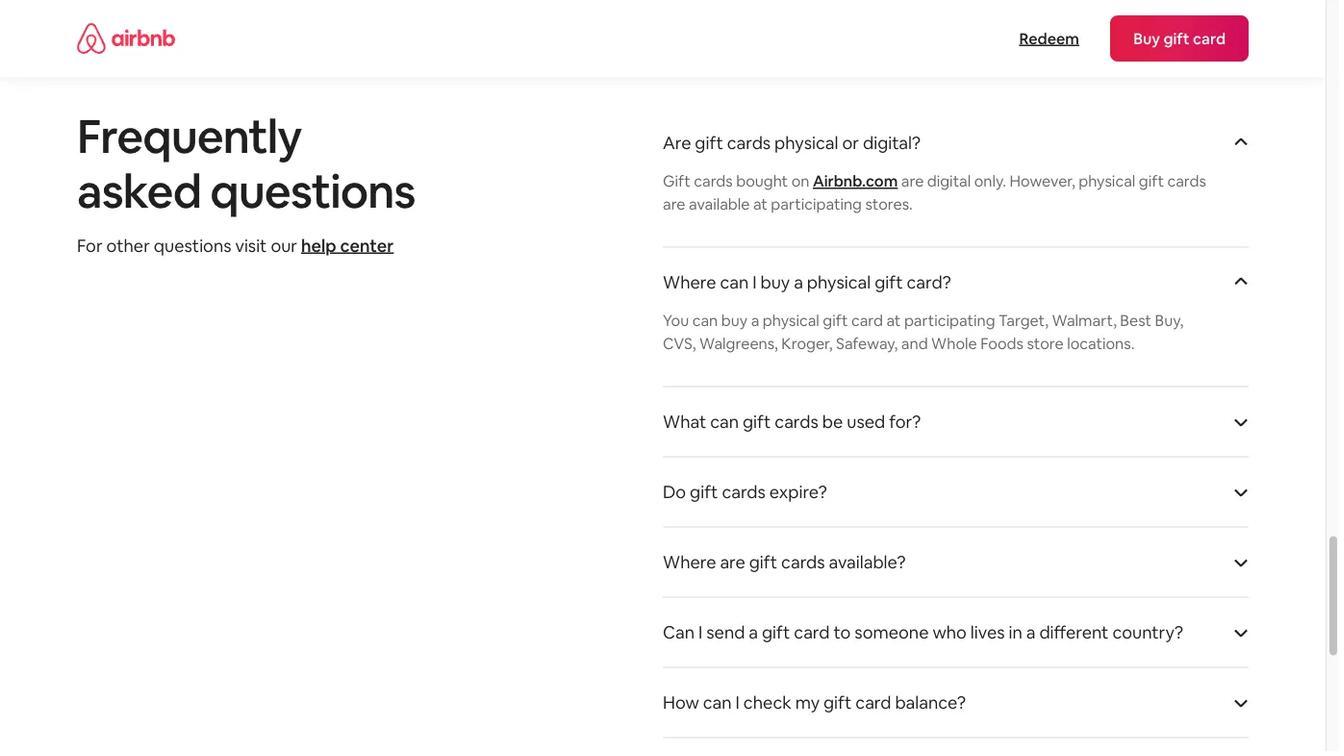Task type: describe. For each thing, give the bounding box(es) containing it.
cards inside are digital only. however, physical gift cards are available at participating stores.
[[1168, 172, 1207, 191]]

i for how
[[736, 692, 740, 714]]

lives
[[971, 622, 1006, 644]]

balance?
[[896, 692, 966, 714]]

do gift cards expire? button
[[663, 458, 1249, 527]]

i for where
[[753, 271, 757, 294]]

card for my
[[856, 692, 892, 714]]

or
[[843, 132, 860, 154]]

digital
[[928, 172, 971, 191]]

a right send on the bottom of page
[[749, 622, 759, 644]]

participating inside you can buy a physical gift card at participating target, walmart, best buy, cvs, walgreens, kroger, safeway, and whole foods store locations.
[[905, 311, 996, 331]]

who
[[933, 622, 967, 644]]

for
[[77, 234, 103, 257]]

can for where
[[720, 271, 749, 294]]

can i send a gift card to someone who lives in a different country?
[[663, 622, 1184, 644]]

1 vertical spatial are
[[663, 195, 686, 214]]

can for you
[[693, 311, 718, 331]]

where are gift cards available? button
[[663, 528, 1249, 598]]

frequently
[[77, 106, 302, 166]]

available?
[[829, 551, 906, 574]]

for?
[[890, 411, 922, 433]]

digital?
[[863, 132, 921, 154]]

you
[[663, 311, 689, 331]]

gift inside are digital only. however, physical gift cards are available at participating stores.
[[1140, 172, 1165, 191]]

for other questions visit our help center
[[77, 234, 394, 257]]

redeem link
[[1010, 19, 1090, 58]]

physical up 'on'
[[775, 132, 839, 154]]

can i send a gift card to someone who lives in a different country? button
[[663, 598, 1249, 668]]

can for what
[[711, 411, 739, 433]]

other
[[106, 234, 150, 257]]

foods
[[981, 334, 1024, 354]]

safeway,
[[837, 334, 898, 354]]

cards inside "dropdown button"
[[722, 481, 766, 504]]

0 vertical spatial are
[[902, 172, 924, 191]]

where can i buy a physical gift card?
[[663, 271, 952, 294]]

gift
[[663, 172, 691, 191]]

on
[[792, 172, 810, 191]]

buy inside dropdown button
[[761, 271, 791, 294]]

questions
[[154, 234, 232, 257]]

are digital only. however, physical gift cards are available at participating stores.
[[663, 172, 1210, 214]]

help center link
[[301, 234, 394, 257]]

what can gift cards be used for? button
[[663, 388, 1249, 457]]

different
[[1040, 622, 1109, 644]]

a inside you can buy a physical gift card at participating target, walmart, best buy, cvs, walgreens, kroger, safeway, and whole foods store locations.
[[751, 311, 760, 331]]

do gift cards expire?
[[663, 481, 828, 504]]

in
[[1009, 622, 1023, 644]]

asked questions
[[77, 162, 415, 222]]

my
[[796, 692, 820, 714]]

cvs,
[[663, 334, 697, 354]]

where for where can i buy a physical gift card?
[[663, 271, 717, 294]]

locations.
[[1068, 334, 1135, 354]]

be
[[823, 411, 844, 433]]

however,
[[1010, 172, 1076, 191]]



Task type: locate. For each thing, give the bounding box(es) containing it.
0 horizontal spatial are
[[663, 195, 686, 214]]

country?
[[1113, 622, 1184, 644]]

how can i check my gift card balance? button
[[663, 669, 1249, 738]]

can inside you can buy a physical gift card at participating target, walmart, best buy, cvs, walgreens, kroger, safeway, and whole foods store locations.
[[693, 311, 718, 331]]

are inside dropdown button
[[720, 551, 746, 574]]

i
[[753, 271, 757, 294], [699, 622, 703, 644], [736, 692, 740, 714]]

1 vertical spatial where
[[663, 551, 717, 574]]

where up you
[[663, 271, 717, 294]]

at inside you can buy a physical gift card at participating target, walmart, best buy, cvs, walgreens, kroger, safeway, and whole foods store locations.
[[887, 311, 901, 331]]

are
[[663, 132, 692, 154]]

card up safeway,
[[852, 311, 884, 331]]

buy up walgreens,
[[722, 311, 748, 331]]

our
[[271, 234, 298, 257]]

a right in
[[1027, 622, 1036, 644]]

0 vertical spatial participating
[[771, 195, 862, 214]]

1 vertical spatial i
[[699, 622, 703, 644]]

whole
[[932, 334, 978, 354]]

how
[[663, 692, 700, 714]]

a up the kroger,
[[794, 271, 804, 294]]

airbnb.com
[[813, 172, 898, 191]]

check
[[744, 692, 792, 714]]

at up safeway,
[[887, 311, 901, 331]]

physical up safeway,
[[807, 271, 871, 294]]

a
[[794, 271, 804, 294], [751, 311, 760, 331], [749, 622, 759, 644], [1027, 622, 1036, 644]]

and
[[902, 334, 929, 354]]

buy inside you can buy a physical gift card at participating target, walmart, best buy, cvs, walgreens, kroger, safeway, and whole foods store locations.
[[722, 311, 748, 331]]

physical inside you can buy a physical gift card at participating target, walmart, best buy, cvs, walgreens, kroger, safeway, and whole foods store locations.
[[763, 311, 820, 331]]

card?
[[907, 271, 952, 294]]

gift inside you can buy a physical gift card at participating target, walmart, best buy, cvs, walgreens, kroger, safeway, and whole foods store locations.
[[823, 311, 848, 331]]

2 vertical spatial are
[[720, 551, 746, 574]]

best
[[1121, 311, 1152, 331]]

1 vertical spatial participating
[[905, 311, 996, 331]]

what can gift cards be used for?
[[663, 411, 922, 433]]

gift cards bought on airbnb.com
[[663, 172, 898, 191]]

physical up the kroger,
[[763, 311, 820, 331]]

only.
[[975, 172, 1007, 191]]

cards
[[727, 132, 771, 154], [694, 172, 733, 191], [1168, 172, 1207, 191], [775, 411, 819, 433], [722, 481, 766, 504], [782, 551, 825, 574]]

target,
[[999, 311, 1049, 331]]

participating
[[771, 195, 862, 214], [905, 311, 996, 331]]

a up walgreens,
[[751, 311, 760, 331]]

visit
[[235, 234, 267, 257]]

are down the gift
[[663, 195, 686, 214]]

0 vertical spatial i
[[753, 271, 757, 294]]

can right the what on the bottom
[[711, 411, 739, 433]]

profile element
[[686, 0, 1249, 77]]

do
[[663, 481, 686, 504]]

what
[[663, 411, 707, 433]]

are
[[902, 172, 924, 191], [663, 195, 686, 214], [720, 551, 746, 574]]

can for how
[[703, 692, 732, 714]]

stores.
[[866, 195, 913, 214]]

1 horizontal spatial buy
[[761, 271, 791, 294]]

buy up the kroger,
[[761, 271, 791, 294]]

1 vertical spatial card
[[794, 622, 830, 644]]

participating down 'on'
[[771, 195, 862, 214]]

redeem
[[1020, 28, 1080, 48]]

frequently asked questions
[[77, 106, 415, 222]]

1 horizontal spatial at
[[887, 311, 901, 331]]

buy,
[[1156, 311, 1184, 331]]

used
[[847, 411, 886, 433]]

someone
[[855, 622, 929, 644]]

where for where are gift cards available?
[[663, 551, 717, 574]]

can right how
[[703, 692, 732, 714]]

card left balance?
[[856, 692, 892, 714]]

0 horizontal spatial at
[[754, 195, 768, 214]]

are up stores.
[[902, 172, 924, 191]]

0 horizontal spatial i
[[699, 622, 703, 644]]

physical inside are digital only. however, physical gift cards are available at participating stores.
[[1079, 172, 1136, 191]]

i left check
[[736, 692, 740, 714]]

kroger,
[[782, 334, 833, 354]]

card for physical
[[852, 311, 884, 331]]

walgreens,
[[700, 334, 779, 354]]

0 horizontal spatial participating
[[771, 195, 862, 214]]

expire?
[[770, 481, 828, 504]]

where are gift cards available?
[[663, 551, 906, 574]]

physical
[[775, 132, 839, 154], [1079, 172, 1136, 191], [807, 271, 871, 294], [763, 311, 820, 331]]

0 horizontal spatial buy
[[722, 311, 748, 331]]

1 vertical spatial buy
[[722, 311, 748, 331]]

can
[[663, 622, 695, 644]]

at down bought
[[754, 195, 768, 214]]

are gift cards physical or digital?
[[663, 132, 921, 154]]

available
[[689, 195, 750, 214]]

2 vertical spatial card
[[856, 692, 892, 714]]

to
[[834, 622, 851, 644]]

1 where from the top
[[663, 271, 717, 294]]

can
[[720, 271, 749, 294], [693, 311, 718, 331], [711, 411, 739, 433], [703, 692, 732, 714]]

1 vertical spatial at
[[887, 311, 901, 331]]

help
[[301, 234, 337, 257]]

0 vertical spatial buy
[[761, 271, 791, 294]]

airbnb.com link
[[813, 172, 898, 191]]

buy
[[761, 271, 791, 294], [722, 311, 748, 331]]

0 vertical spatial card
[[852, 311, 884, 331]]

you can buy a physical gift card at participating target, walmart, best buy, cvs, walgreens, kroger, safeway, and whole foods store locations.
[[663, 311, 1188, 354]]

card
[[852, 311, 884, 331], [794, 622, 830, 644], [856, 692, 892, 714]]

are gift cards physical or digital? button
[[663, 109, 1249, 170]]

1 horizontal spatial are
[[720, 551, 746, 574]]

1 horizontal spatial participating
[[905, 311, 996, 331]]

at inside are digital only. however, physical gift cards are available at participating stores.
[[754, 195, 768, 214]]

i up walgreens,
[[753, 271, 757, 294]]

how can i check my gift card balance?
[[663, 692, 966, 714]]

send
[[707, 622, 745, 644]]

where can i buy a physical gift card? button
[[663, 248, 1249, 310]]

physical right however,
[[1079, 172, 1136, 191]]

can right you
[[693, 311, 718, 331]]

i right can
[[699, 622, 703, 644]]

can up walgreens,
[[720, 271, 749, 294]]

store
[[1028, 334, 1064, 354]]

2 horizontal spatial i
[[753, 271, 757, 294]]

where up can
[[663, 551, 717, 574]]

walmart,
[[1053, 311, 1117, 331]]

card inside you can buy a physical gift card at participating target, walmart, best buy, cvs, walgreens, kroger, safeway, and whole foods store locations.
[[852, 311, 884, 331]]

2 where from the top
[[663, 551, 717, 574]]

center
[[340, 234, 394, 257]]

where
[[663, 271, 717, 294], [663, 551, 717, 574]]

gift
[[695, 132, 724, 154], [1140, 172, 1165, 191], [875, 271, 903, 294], [823, 311, 848, 331], [743, 411, 771, 433], [690, 481, 719, 504], [750, 551, 778, 574], [762, 622, 791, 644], [824, 692, 852, 714]]

gift inside "dropdown button"
[[690, 481, 719, 504]]

bought
[[737, 172, 789, 191]]

2 vertical spatial i
[[736, 692, 740, 714]]

at
[[754, 195, 768, 214], [887, 311, 901, 331]]

participating inside are digital only. however, physical gift cards are available at participating stores.
[[771, 195, 862, 214]]

card left to
[[794, 622, 830, 644]]

are up send on the bottom of page
[[720, 551, 746, 574]]

1 horizontal spatial i
[[736, 692, 740, 714]]

2 horizontal spatial are
[[902, 172, 924, 191]]

0 vertical spatial where
[[663, 271, 717, 294]]

0 vertical spatial at
[[754, 195, 768, 214]]

participating up whole
[[905, 311, 996, 331]]



Task type: vqa. For each thing, say whether or not it's contained in the screenshot.
Redeem on the right
yes



